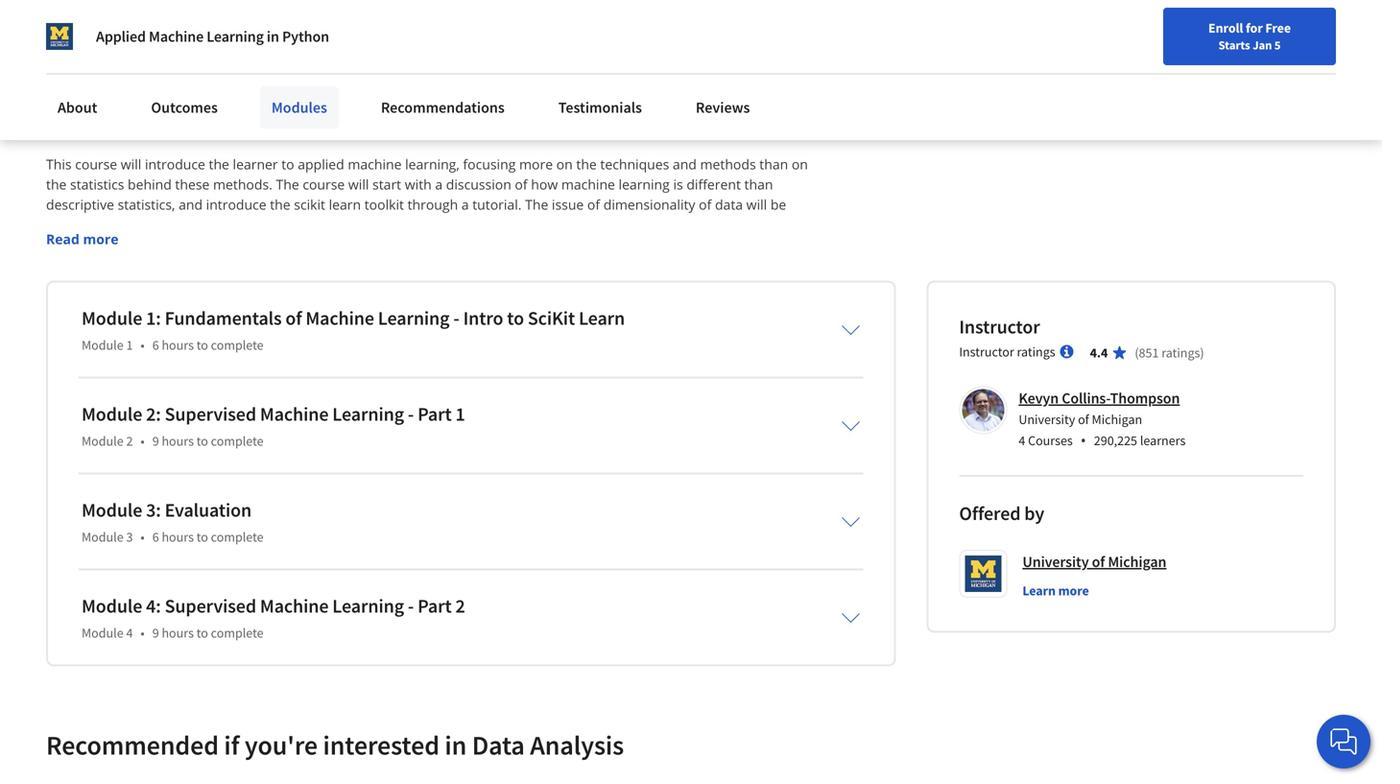 Task type: describe. For each thing, give the bounding box(es) containing it.
enroll for free starts jan 5
[[1209, 19, 1291, 53]]

0 vertical spatial methods
[[700, 155, 756, 173]]

reviews link
[[684, 86, 762, 129]]

0 vertical spatial machine
[[348, 155, 402, 173]]

learn more
[[1023, 582, 1089, 600]]

2:
[[146, 402, 161, 426]]

0 vertical spatial introduce
[[145, 155, 205, 173]]

0 horizontal spatial end
[[70, 276, 94, 294]]

0 vertical spatial than
[[760, 155, 788, 173]]

1 horizontal spatial this
[[311, 97, 354, 131]]

the up (e.g. in the top of the page
[[537, 236, 557, 254]]

machine inside module 4: supervised machine learning - part 2 module 4 • 9 hours to complete
[[260, 594, 329, 618]]

the down the this
[[46, 175, 67, 194]]

9 for 2:
[[152, 433, 159, 450]]

of inside the kevyn collins-thompson university of michigan 4 courses • 290,225 learners
[[1078, 411, 1089, 428]]

1 inside module 2: supervised machine learning - part 1 module 2 • 9 hours to complete
[[456, 402, 465, 426]]

start
[[373, 175, 401, 194]]

the up issue
[[576, 155, 597, 173]]

(
[[1135, 344, 1139, 362]]

tutorial.
[[473, 196, 522, 214]]

learn inside learn more button
[[1023, 582, 1056, 600]]

starts
[[1219, 37, 1251, 53]]

course down "applied"
[[303, 175, 345, 194]]

5 module from the top
[[82, 498, 142, 522]]

machine inside module 1: fundamentals of machine learning - intro to scikit learn module 1 • 6 hours to complete
[[306, 306, 374, 330]]

learners inside 'this course will introduce the learner to applied machine learning, focusing more on the techniques and methods than on the statistics behind these methods. the course will start with a discussion of how machine learning is different than descriptive statistics, and introduce the scikit learn toolkit through a tutorial. the issue of dimensionality of data will be discussed, and the task of clustering data, as well as evaluating those clusters, will be tackled. supervised approaches for creating predictive models will be described, and learners will be able to apply the scikit learn predictive modelling methods while understanding process issues related to data generalizability (e.g. cross validation, overfitting). the course will end with a look at more advanced techniques, such as building ensembles, and practical limitations of predictive models. by the end of this course, students will be able to identify the difference between a supervised (classification) and unsupervised (clustering) technique, identify which technique they need to apply for a particular dataset and need, engineer features to meet that need, and write python code to carry out an analysis.'
[[354, 236, 406, 254]]

• inside "module 3: evaluation module 3 • 6 hours to complete"
[[141, 529, 145, 546]]

this inside 'this course will introduce the learner to applied machine learning, focusing more on the techniques and methods than on the statistics behind these methods. the course will start with a discussion of how machine learning is different than descriptive statistics, and introduce the scikit learn toolkit through a tutorial. the issue of dimensionality of data will be discussed, and the task of clustering data, as well as evaluating those clusters, will be tackled. supervised approaches for creating predictive models will be described, and learners will be able to apply the scikit learn predictive modelling methods while understanding process issues related to data generalizability (e.g. cross validation, overfitting). the course will end with a look at more advanced techniques, such as building ensembles, and practical limitations of predictive models. by the end of this course, students will be able to identify the difference between a supervised (classification) and unsupervised (clustering) technique, identify which technique they need to apply for a particular dataset and need, engineer features to meet that need, and write python code to carry out an analysis.'
[[186, 296, 209, 315]]

4 module from the top
[[82, 433, 124, 450]]

methods.
[[213, 175, 272, 194]]

be up "approaches"
[[771, 196, 786, 214]]

2 vertical spatial the
[[734, 256, 757, 274]]

and left the write
[[280, 337, 304, 355]]

university of michigan link
[[1023, 550, 1167, 574]]

technique,
[[207, 317, 273, 335]]

jan
[[1253, 37, 1272, 53]]

and down well
[[327, 236, 351, 254]]

1 vertical spatial able
[[363, 296, 389, 315]]

interested
[[323, 729, 440, 762]]

course down "approaches"
[[761, 256, 803, 274]]

ensembles,
[[466, 276, 537, 294]]

0 horizontal spatial with
[[98, 276, 125, 294]]

descriptive
[[46, 196, 114, 214]]

this
[[46, 155, 72, 173]]

tackled.
[[579, 216, 627, 234]]

(e.g.
[[525, 256, 551, 274]]

1 horizontal spatial 4
[[160, 97, 174, 131]]

learning inside module 4: supervised machine learning - part 2 module 4 • 9 hours to complete
[[332, 594, 404, 618]]

modules
[[272, 98, 327, 117]]

learner
[[233, 155, 278, 173]]

instructor ratings
[[959, 343, 1056, 361]]

courses
[[1028, 432, 1073, 449]]

difference
[[484, 296, 547, 315]]

0 horizontal spatial predictive
[[100, 236, 162, 254]]

0 horizontal spatial scikit
[[294, 196, 325, 214]]

testimonials link
[[547, 86, 654, 129]]

students
[[261, 296, 316, 315]]

instructor for instructor
[[959, 315, 1040, 339]]

meet
[[177, 337, 209, 355]]

module 1: fundamentals of machine learning - intro to scikit learn module 1 • 6 hours to complete
[[82, 306, 625, 354]]

supervised for module 4: supervised machine learning - part 2
[[165, 594, 256, 618]]

4 inside the kevyn collins-thompson university of michigan 4 courses • 290,225 learners
[[1019, 432, 1026, 449]]

more down the university of michigan
[[1059, 582, 1089, 600]]

1 vertical spatial michigan
[[1108, 553, 1167, 572]]

the down 'statistics,' at the top left of the page
[[142, 216, 162, 234]]

learning,
[[405, 155, 460, 173]]

be down those on the left
[[433, 236, 449, 254]]

limitations
[[624, 276, 690, 294]]

clustering
[[211, 216, 272, 234]]

machine inside module 2: supervised machine learning - part 1 module 2 • 9 hours to complete
[[260, 402, 329, 426]]

0 vertical spatial learn
[[329, 196, 361, 214]]

a up 'particular'
[[609, 296, 616, 315]]

michigan inside the kevyn collins-thompson university of michigan 4 courses • 290,225 learners
[[1092, 411, 1143, 428]]

1 vertical spatial apply
[[515, 317, 549, 335]]

• inside module 4: supervised machine learning - part 2 module 4 • 9 hours to complete
[[141, 625, 145, 642]]

well
[[328, 216, 353, 234]]

focusing
[[463, 155, 516, 173]]

kevyn collins-thompson university of michigan 4 courses • 290,225 learners
[[1019, 389, 1186, 451]]

1 vertical spatial than
[[745, 175, 773, 194]]

1 vertical spatial the
[[525, 196, 548, 214]]

0 horizontal spatial in
[[267, 27, 279, 46]]

advanced
[[222, 276, 282, 294]]

coursera career certificate image
[[973, 0, 1293, 55]]

complete inside module 1: fundamentals of machine learning - intro to scikit learn module 1 • 6 hours to complete
[[211, 337, 264, 354]]

if
[[224, 729, 239, 762]]

read
[[46, 230, 80, 248]]

offered by
[[959, 502, 1045, 526]]

more up the while
[[83, 230, 119, 248]]

2 inside module 2: supervised machine learning - part 1 module 2 • 9 hours to complete
[[126, 433, 133, 450]]

intro
[[463, 306, 503, 330]]

complete inside module 4: supervised machine learning - part 2 module 4 • 9 hours to complete
[[211, 625, 264, 642]]

1 horizontal spatial end
[[142, 296, 166, 315]]

that
[[213, 337, 238, 355]]

2 horizontal spatial predictive
[[710, 276, 772, 294]]

1 horizontal spatial identify
[[409, 296, 456, 315]]

unsupervised
[[46, 317, 131, 335]]

1 vertical spatial university
[[1023, 553, 1089, 572]]

dataset
[[649, 317, 696, 335]]

851
[[1139, 344, 1159, 362]]

module 2: supervised machine learning - part 1 module 2 • 9 hours to complete
[[82, 402, 465, 450]]

different
[[687, 175, 741, 194]]

recommended
[[46, 729, 219, 762]]

0 vertical spatial with
[[405, 175, 432, 194]]

supervised for module 2: supervised machine learning - part 1
[[165, 402, 256, 426]]

3
[[126, 529, 133, 546]]

at
[[169, 276, 181, 294]]

those
[[442, 216, 477, 234]]

and down (e.g. in the top of the page
[[541, 276, 564, 294]]

0 vertical spatial apply
[[499, 236, 533, 254]]

analysis.
[[519, 337, 572, 355]]

will down the clustering
[[215, 236, 236, 254]]

1 inside module 1: fundamentals of machine learning - intro to scikit learn module 1 • 6 hours to complete
[[126, 337, 133, 354]]

1 vertical spatial methods
[[46, 256, 102, 274]]

be down the clustering
[[239, 236, 255, 254]]

related
[[331, 256, 376, 274]]

( 851 ratings )
[[1135, 344, 1204, 362]]

hours inside module 1: fundamentals of machine learning - intro to scikit learn module 1 • 6 hours to complete
[[162, 337, 194, 354]]

in for modules
[[283, 97, 305, 131]]

such
[[362, 276, 391, 294]]

1 horizontal spatial ratings
[[1162, 344, 1200, 362]]

models
[[165, 236, 212, 254]]

recommended if you're interested in data analysis
[[46, 729, 624, 762]]

learn more button
[[1023, 581, 1089, 601]]

will up behind
[[121, 155, 141, 173]]

recommendations
[[381, 98, 505, 117]]

modelling
[[697, 236, 759, 254]]

statistics,
[[118, 196, 175, 214]]

0 horizontal spatial identify
[[276, 317, 323, 335]]

4 inside module 4: supervised machine learning - part 2 module 4 • 9 hours to complete
[[126, 625, 133, 642]]

university of michigan
[[1023, 553, 1167, 572]]

read more button
[[46, 229, 119, 249]]

)
[[1200, 344, 1204, 362]]

evaluating
[[373, 216, 438, 234]]

be up which
[[344, 296, 359, 315]]

complete inside "module 3: evaluation module 3 • 6 hours to complete"
[[211, 529, 264, 546]]

5
[[1275, 37, 1281, 53]]

(clustering)
[[134, 317, 204, 335]]

0 vertical spatial the
[[276, 175, 299, 194]]

there are 4 modules in this course
[[46, 97, 435, 131]]

university inside the kevyn collins-thompson university of michigan 4 courses • 290,225 learners
[[1019, 411, 1075, 428]]

• inside module 1: fundamentals of machine learning - intro to scikit learn module 1 • 6 hours to complete
[[141, 337, 145, 354]]

described,
[[259, 236, 323, 254]]

offered
[[959, 502, 1021, 526]]

applied
[[298, 155, 344, 173]]

is
[[673, 175, 683, 194]]

techniques,
[[286, 276, 358, 294]]

approaches
[[704, 216, 777, 234]]

write
[[307, 337, 339, 355]]

are
[[118, 97, 155, 131]]

modules link
[[260, 86, 339, 129]]

6 module from the top
[[82, 529, 124, 546]]

1 horizontal spatial need,
[[727, 317, 762, 335]]

read more
[[46, 230, 119, 248]]

for inside enroll for free starts jan 5
[[1246, 19, 1263, 36]]

practical
[[568, 276, 621, 294]]

2 on from the left
[[792, 155, 808, 173]]

8 module from the top
[[82, 625, 124, 642]]

1 vertical spatial need,
[[241, 337, 276, 355]]

and up is
[[673, 155, 697, 173]]

1 vertical spatial data
[[396, 256, 423, 274]]

learning inside module 1: fundamentals of machine learning - intro to scikit learn module 1 • 6 hours to complete
[[378, 306, 450, 330]]



Task type: vqa. For each thing, say whether or not it's contained in the screenshot.
the using
no



Task type: locate. For each thing, give the bounding box(es) containing it.
1 horizontal spatial data
[[715, 196, 743, 214]]

instructor for instructor ratings
[[959, 343, 1014, 361]]

look
[[139, 276, 166, 294]]

1 vertical spatial 2
[[456, 594, 465, 618]]

able down those on the left
[[453, 236, 479, 254]]

- inside module 1: fundamentals of machine learning - intro to scikit learn module 1 • 6 hours to complete
[[453, 306, 460, 330]]

collins-
[[1062, 389, 1110, 408]]

in left data
[[445, 729, 467, 762]]

and right the (classification)
[[782, 296, 806, 315]]

2 horizontal spatial as
[[395, 276, 408, 294]]

will up "approaches"
[[747, 196, 767, 214]]

will down evaluating
[[409, 236, 430, 254]]

6 right 3
[[152, 529, 159, 546]]

evaluation
[[165, 498, 252, 522]]

0 horizontal spatial able
[[363, 296, 389, 315]]

and down these
[[179, 196, 203, 214]]

9 down 2:
[[152, 433, 159, 450]]

0 vertical spatial for
[[1246, 19, 1263, 36]]

supervised
[[619, 296, 688, 315]]

chat with us image
[[1329, 727, 1359, 757]]

1 vertical spatial machine
[[561, 175, 615, 194]]

supervised inside module 2: supervised machine learning - part 1 module 2 • 9 hours to complete
[[165, 402, 256, 426]]

menu item
[[1036, 19, 1159, 82]]

the up data,
[[270, 196, 291, 214]]

1 vertical spatial learners
[[1140, 432, 1186, 449]]

between
[[551, 296, 605, 315]]

machine
[[149, 27, 204, 46], [306, 306, 374, 330], [260, 402, 329, 426], [260, 594, 329, 618]]

this up "applied"
[[311, 97, 354, 131]]

this up (clustering) on the top of the page
[[186, 296, 209, 315]]

hours inside "module 3: evaluation module 3 • 6 hours to complete"
[[162, 529, 194, 546]]

end up models.
[[70, 276, 94, 294]]

predictive up the overfitting).
[[631, 236, 693, 254]]

the up the need
[[460, 296, 480, 315]]

university up learn more button
[[1023, 553, 1089, 572]]

2 vertical spatial for
[[553, 317, 571, 335]]

0 horizontal spatial the
[[276, 175, 299, 194]]

1 vertical spatial 6
[[152, 529, 159, 546]]

0 vertical spatial 2
[[126, 433, 133, 450]]

able down such
[[363, 296, 389, 315]]

scikit up cross
[[561, 236, 592, 254]]

0 vertical spatial need,
[[727, 317, 762, 335]]

scikit up data,
[[294, 196, 325, 214]]

technique
[[367, 317, 430, 335]]

0 horizontal spatial learn
[[329, 196, 361, 214]]

supervised inside module 4: supervised machine learning - part 2 module 4 • 9 hours to complete
[[165, 594, 256, 618]]

1 vertical spatial for
[[781, 216, 799, 234]]

the down learner
[[276, 175, 299, 194]]

predictive up the (classification)
[[710, 276, 772, 294]]

0 horizontal spatial 4
[[126, 625, 133, 642]]

need, down the (classification)
[[727, 317, 762, 335]]

1 horizontal spatial introduce
[[206, 196, 266, 214]]

1 horizontal spatial the
[[525, 196, 548, 214]]

a up through
[[435, 175, 443, 194]]

•
[[141, 337, 145, 354], [1081, 430, 1087, 451], [141, 433, 145, 450], [141, 529, 145, 546], [141, 625, 145, 642]]

with up by
[[98, 276, 125, 294]]

2 horizontal spatial for
[[1246, 19, 1263, 36]]

1 vertical spatial learn
[[1023, 582, 1056, 600]]

about
[[58, 98, 97, 117]]

while
[[105, 256, 138, 274]]

module 4: supervised machine learning - part 2 module 4 • 9 hours to complete
[[82, 594, 465, 642]]

supervised inside 'this course will introduce the learner to applied machine learning, focusing more on the techniques and methods than on the statistics behind these methods. the course will start with a discussion of how machine learning is different than descriptive statistics, and introduce the scikit learn toolkit through a tutorial. the issue of dimensionality of data will be discussed, and the task of clustering data, as well as evaluating those clusters, will be tackled. supervised approaches for creating predictive models will be described, and learners will be able to apply the scikit learn predictive modelling methods while understanding process issues related to data generalizability (e.g. cross validation, overfitting). the course will end with a look at more advanced techniques, such as building ensembles, and practical limitations of predictive models. by the end of this course, students will be able to identify the difference between a supervised (classification) and unsupervised (clustering) technique, identify which technique they need to apply for a particular dataset and need, engineer features to meet that need, and write python code to carry out an analysis.'
[[631, 216, 700, 234]]

0 horizontal spatial 2
[[126, 433, 133, 450]]

learn down "practical"
[[579, 306, 625, 330]]

2 instructor from the top
[[959, 343, 1014, 361]]

supervised right 2:
[[165, 402, 256, 426]]

hours inside module 2: supervised machine learning - part 1 module 2 • 9 hours to complete
[[162, 433, 194, 450]]

this
[[311, 97, 354, 131], [186, 296, 209, 315]]

0 vertical spatial learners
[[354, 236, 406, 254]]

1 vertical spatial scikit
[[561, 236, 592, 254]]

1 horizontal spatial scikit
[[561, 236, 592, 254]]

learn inside module 1: fundamentals of machine learning - intro to scikit learn module 1 • 6 hours to complete
[[579, 306, 625, 330]]

to inside module 4: supervised machine learning - part 2 module 4 • 9 hours to complete
[[197, 625, 208, 642]]

there
[[46, 97, 112, 131]]

more down understanding
[[185, 276, 219, 294]]

-
[[453, 306, 460, 330], [408, 402, 414, 426], [408, 594, 414, 618]]

2 vertical spatial 4
[[126, 625, 133, 642]]

1 vertical spatial 4
[[1019, 432, 1026, 449]]

- inside module 4: supervised machine learning - part 2 module 4 • 9 hours to complete
[[408, 594, 414, 618]]

0 vertical spatial part
[[418, 402, 452, 426]]

the up 'methods.'
[[209, 155, 229, 173]]

michigan
[[1092, 411, 1143, 428], [1108, 553, 1167, 572]]

will left "start"
[[348, 175, 369, 194]]

university
[[1019, 411, 1075, 428], [1023, 553, 1089, 572]]

in up "applied"
[[283, 97, 305, 131]]

1 on from the left
[[556, 155, 573, 173]]

data up "approaches"
[[715, 196, 743, 214]]

apply
[[499, 236, 533, 254], [515, 317, 549, 335]]

outcomes link
[[140, 86, 229, 129]]

introduce up the clustering
[[206, 196, 266, 214]]

supervised right 4:
[[165, 594, 256, 618]]

part inside module 4: supervised machine learning - part 2 module 4 • 9 hours to complete
[[418, 594, 452, 618]]

0 horizontal spatial as
[[310, 216, 324, 234]]

the right by
[[118, 296, 139, 315]]

learning
[[619, 175, 670, 194]]

3 module from the top
[[82, 402, 142, 426]]

2 module from the top
[[82, 337, 124, 354]]

as right such
[[395, 276, 408, 294]]

they
[[433, 317, 460, 335]]

7 module from the top
[[82, 594, 142, 618]]

0 vertical spatial 6
[[152, 337, 159, 354]]

learn up well
[[329, 196, 361, 214]]

2 vertical spatial -
[[408, 594, 414, 618]]

2 part from the top
[[418, 594, 452, 618]]

6 inside module 1: fundamentals of machine learning - intro to scikit learn module 1 • 6 hours to complete
[[152, 337, 159, 354]]

issue
[[552, 196, 584, 214]]

0 vertical spatial in
[[267, 27, 279, 46]]

particular
[[586, 317, 646, 335]]

enroll
[[1209, 19, 1244, 36]]

code
[[390, 337, 420, 355]]

will down techniques,
[[319, 296, 340, 315]]

1 vertical spatial supervised
[[165, 402, 256, 426]]

the down how
[[525, 196, 548, 214]]

to
[[282, 155, 294, 173], [483, 236, 496, 254], [379, 256, 392, 274], [393, 296, 406, 315], [507, 306, 524, 330], [499, 317, 512, 335], [160, 337, 173, 355], [197, 337, 208, 354], [424, 337, 437, 355], [197, 433, 208, 450], [197, 529, 208, 546], [197, 625, 208, 642]]

a left look
[[128, 276, 136, 294]]

python
[[342, 337, 387, 355]]

1 module from the top
[[82, 306, 142, 330]]

9 down 4:
[[152, 625, 159, 642]]

0 horizontal spatial 1
[[126, 337, 133, 354]]

data up building
[[396, 256, 423, 274]]

which
[[327, 317, 364, 335]]

1 horizontal spatial able
[[453, 236, 479, 254]]

instructor up instructor ratings at the right of page
[[959, 315, 1040, 339]]

models.
[[46, 296, 96, 315]]

more
[[519, 155, 553, 173], [83, 230, 119, 248], [185, 276, 219, 294], [1059, 582, 1089, 600]]

apply up analysis.
[[515, 317, 549, 335]]

machine up issue
[[561, 175, 615, 194]]

carry
[[440, 337, 472, 355]]

3 hours from the top
[[162, 529, 194, 546]]

able
[[453, 236, 479, 254], [363, 296, 389, 315]]

part for 2
[[418, 594, 452, 618]]

building
[[412, 276, 462, 294]]

learners down evaluating
[[354, 236, 406, 254]]

9 for 4:
[[152, 625, 159, 642]]

instructor up kevyn collins-thompson image
[[959, 343, 1014, 361]]

module 3: evaluation module 3 • 6 hours to complete
[[82, 498, 264, 546]]

0 vertical spatial 1
[[126, 337, 133, 354]]

data,
[[276, 216, 307, 234]]

overfitting).
[[658, 256, 730, 274]]

4 complete from the top
[[211, 625, 264, 642]]

1 horizontal spatial on
[[792, 155, 808, 173]]

0 vertical spatial university
[[1019, 411, 1075, 428]]

1 instructor from the top
[[959, 315, 1040, 339]]

in left python
[[267, 27, 279, 46]]

0 vertical spatial 4
[[160, 97, 174, 131]]

4:
[[146, 594, 161, 618]]

learners inside the kevyn collins-thompson university of michigan 4 courses • 290,225 learners
[[1140, 432, 1186, 449]]

a
[[435, 175, 443, 194], [462, 196, 469, 214], [128, 276, 136, 294], [609, 296, 616, 315], [575, 317, 582, 335]]

6 down (clustering) on the top of the page
[[152, 337, 159, 354]]

0 vertical spatial supervised
[[631, 216, 700, 234]]

methods up different
[[700, 155, 756, 173]]

more up how
[[519, 155, 553, 173]]

0 horizontal spatial ratings
[[1017, 343, 1056, 361]]

complete
[[211, 337, 264, 354], [211, 433, 264, 450], [211, 529, 264, 546], [211, 625, 264, 642]]

course up learning,
[[359, 97, 435, 131]]

a up those on the left
[[462, 196, 469, 214]]

1 horizontal spatial with
[[405, 175, 432, 194]]

0 horizontal spatial data
[[396, 256, 423, 274]]

0 horizontal spatial learners
[[354, 236, 406, 254]]

outcomes
[[151, 98, 218, 117]]

0 horizontal spatial need,
[[241, 337, 276, 355]]

be down issue
[[560, 216, 575, 234]]

end down look
[[142, 296, 166, 315]]

with down learning,
[[405, 175, 432, 194]]

1 horizontal spatial as
[[356, 216, 370, 234]]

features
[[105, 337, 157, 355]]

1 vertical spatial learn
[[596, 236, 628, 254]]

this course will introduce the learner to applied machine learning, focusing more on the techniques and methods than on the statistics behind these methods. the course will start with a discussion of how machine learning is different than descriptive statistics, and introduce the scikit learn toolkit through a tutorial. the issue of dimensionality of data will be discussed, and the task of clustering data, as well as evaluating those clusters, will be tackled. supervised approaches for creating predictive models will be described, and learners will be able to apply the scikit learn predictive modelling methods while understanding process issues related to data generalizability (e.g. cross validation, overfitting). the course will end with a look at more advanced techniques, such as building ensembles, and practical limitations of predictive models. by the end of this course, students will be able to identify the difference between a supervised (classification) and unsupervised (clustering) technique, identify which technique they need to apply for a particular dataset and need, engineer features to meet that need, and write python code to carry out an analysis.
[[46, 155, 812, 355]]

need, down technique, at left top
[[241, 337, 276, 355]]

part for 1
[[418, 402, 452, 426]]

2 horizontal spatial 4
[[1019, 432, 1026, 449]]

1 part from the top
[[418, 402, 452, 426]]

0 horizontal spatial for
[[553, 317, 571, 335]]

supervised down "dimensionality"
[[631, 216, 700, 234]]

introduce up these
[[145, 155, 205, 173]]

ratings up kevyn
[[1017, 343, 1056, 361]]

university of michigan image
[[46, 23, 73, 50]]

hours
[[162, 337, 194, 354], [162, 433, 194, 450], [162, 529, 194, 546], [162, 625, 194, 642]]

identify
[[409, 296, 456, 315], [276, 317, 323, 335]]

1 vertical spatial 9
[[152, 625, 159, 642]]

9
[[152, 433, 159, 450], [152, 625, 159, 642]]

1 horizontal spatial 1
[[456, 402, 465, 426]]

out
[[475, 337, 496, 355]]

1 down unsupervised
[[126, 337, 133, 354]]

by
[[99, 296, 115, 315]]

None search field
[[274, 12, 590, 50]]

to inside module 2: supervised machine learning - part 1 module 2 • 9 hours to complete
[[197, 433, 208, 450]]

1 vertical spatial identify
[[276, 317, 323, 335]]

in for interested
[[445, 729, 467, 762]]

• inside the kevyn collins-thompson university of michigan 4 courses • 290,225 learners
[[1081, 430, 1087, 451]]

1 horizontal spatial methods
[[700, 155, 756, 173]]

0 vertical spatial 9
[[152, 433, 159, 450]]

applied
[[96, 27, 146, 46]]

1 hours from the top
[[162, 337, 194, 354]]

0 vertical spatial data
[[715, 196, 743, 214]]

1 9 from the top
[[152, 433, 159, 450]]

- for 2
[[408, 594, 414, 618]]

through
[[408, 196, 458, 214]]

identify down building
[[409, 296, 456, 315]]

0 horizontal spatial learn
[[579, 306, 625, 330]]

a down the "between"
[[575, 317, 582, 335]]

(classification)
[[691, 296, 779, 315]]

data
[[715, 196, 743, 214], [396, 256, 423, 274]]

complete inside module 2: supervised machine learning - part 1 module 2 • 9 hours to complete
[[211, 433, 264, 450]]

0 vertical spatial this
[[311, 97, 354, 131]]

will down issue
[[536, 216, 556, 234]]

0 horizontal spatial methods
[[46, 256, 102, 274]]

course,
[[212, 296, 258, 315]]

ratings
[[1017, 343, 1056, 361], [1162, 344, 1200, 362]]

apply down clusters,
[[499, 236, 533, 254]]

for down the "between"
[[553, 317, 571, 335]]

1 horizontal spatial predictive
[[631, 236, 693, 254]]

for
[[1246, 19, 1263, 36], [781, 216, 799, 234], [553, 317, 571, 335]]

0 horizontal spatial this
[[186, 296, 209, 315]]

1 down carry
[[456, 402, 465, 426]]

1 horizontal spatial 2
[[456, 594, 465, 618]]

2 complete from the top
[[211, 433, 264, 450]]

9 inside module 2: supervised machine learning - part 1 module 2 • 9 hours to complete
[[152, 433, 159, 450]]

2 vertical spatial supervised
[[165, 594, 256, 618]]

- inside module 2: supervised machine learning - part 1 module 2 • 9 hours to complete
[[408, 402, 414, 426]]

of inside module 1: fundamentals of machine learning - intro to scikit learn module 1 • 6 hours to complete
[[286, 306, 302, 330]]

coursera image
[[23, 16, 145, 46]]

and down the (classification)
[[700, 317, 723, 335]]

recommendations link
[[369, 86, 516, 129]]

machine up "start"
[[348, 155, 402, 173]]

learners down thompson at the right of page
[[1140, 432, 1186, 449]]

• inside module 2: supervised machine learning - part 1 module 2 • 9 hours to complete
[[141, 433, 145, 450]]

9 inside module 4: supervised machine learning - part 2 module 4 • 9 hours to complete
[[152, 625, 159, 642]]

learning inside module 2: supervised machine learning - part 1 module 2 • 9 hours to complete
[[332, 402, 404, 426]]

0 vertical spatial end
[[70, 276, 94, 294]]

the down modelling
[[734, 256, 757, 274]]

for up jan
[[1246, 19, 1263, 36]]

methods down creating
[[46, 256, 102, 274]]

1 vertical spatial -
[[408, 402, 414, 426]]

as left well
[[310, 216, 324, 234]]

1 complete from the top
[[211, 337, 264, 354]]

kevyn collins-thompson image
[[962, 389, 1004, 432]]

1 vertical spatial in
[[283, 97, 305, 131]]

learn down the university of michigan
[[1023, 582, 1056, 600]]

and down 'statistics,' at the top left of the page
[[114, 216, 138, 234]]

the
[[209, 155, 229, 173], [576, 155, 597, 173], [46, 175, 67, 194], [270, 196, 291, 214], [142, 216, 162, 234], [537, 236, 557, 254], [118, 296, 139, 315], [460, 296, 480, 315]]

ratings right the 851
[[1162, 344, 1200, 362]]

0 vertical spatial identify
[[409, 296, 456, 315]]

process
[[237, 256, 286, 274]]

identify down students
[[276, 317, 323, 335]]

for right "approaches"
[[781, 216, 799, 234]]

behind
[[128, 175, 172, 194]]

learn down tackled.
[[596, 236, 628, 254]]

1 vertical spatial instructor
[[959, 343, 1014, 361]]

toolkit
[[365, 196, 404, 214]]

290,225
[[1094, 432, 1138, 449]]

1 horizontal spatial learners
[[1140, 432, 1186, 449]]

will up models.
[[46, 276, 67, 294]]

1 6 from the top
[[152, 337, 159, 354]]

thompson
[[1110, 389, 1180, 408]]

predictive up the while
[[100, 236, 162, 254]]

course up statistics
[[75, 155, 117, 173]]

6 inside "module 3: evaluation module 3 • 6 hours to complete"
[[152, 529, 159, 546]]

kevyn collins-thompson link
[[1019, 389, 1180, 408]]

2 hours from the top
[[162, 433, 194, 450]]

0 vertical spatial scikit
[[294, 196, 325, 214]]

part inside module 2: supervised machine learning - part 1 module 2 • 9 hours to complete
[[418, 402, 452, 426]]

4.4
[[1090, 344, 1108, 362]]

4 hours from the top
[[162, 625, 194, 642]]

- for 1
[[408, 402, 414, 426]]

2 horizontal spatial the
[[734, 256, 757, 274]]

hours inside module 4: supervised machine learning - part 2 module 4 • 9 hours to complete
[[162, 625, 194, 642]]

to inside "module 3: evaluation module 3 • 6 hours to complete"
[[197, 529, 208, 546]]

you're
[[245, 729, 318, 762]]

2 inside module 4: supervised machine learning - part 2 module 4 • 9 hours to complete
[[456, 594, 465, 618]]

6
[[152, 337, 159, 354], [152, 529, 159, 546]]

instructor
[[959, 315, 1040, 339], [959, 343, 1014, 361]]

2 vertical spatial in
[[445, 729, 467, 762]]

need
[[464, 317, 495, 335]]

1 vertical spatial part
[[418, 594, 452, 618]]

1 vertical spatial introduce
[[206, 196, 266, 214]]

reviews
[[696, 98, 750, 117]]

applied machine learning in python
[[96, 27, 329, 46]]

1 vertical spatial with
[[98, 276, 125, 294]]

1 horizontal spatial learn
[[596, 236, 628, 254]]

3 complete from the top
[[211, 529, 264, 546]]

1 vertical spatial end
[[142, 296, 166, 315]]

0 horizontal spatial on
[[556, 155, 573, 173]]

1 horizontal spatial for
[[781, 216, 799, 234]]

0 vertical spatial able
[[453, 236, 479, 254]]

discussed,
[[46, 216, 111, 234]]

2 6 from the top
[[152, 529, 159, 546]]

machine
[[348, 155, 402, 173], [561, 175, 615, 194]]

end
[[70, 276, 94, 294], [142, 296, 166, 315]]

2 9 from the top
[[152, 625, 159, 642]]

university up the courses
[[1019, 411, 1075, 428]]

validation,
[[590, 256, 655, 274]]

data
[[472, 729, 525, 762]]

the
[[276, 175, 299, 194], [525, 196, 548, 214], [734, 256, 757, 274]]

as right well
[[356, 216, 370, 234]]

0 vertical spatial -
[[453, 306, 460, 330]]



